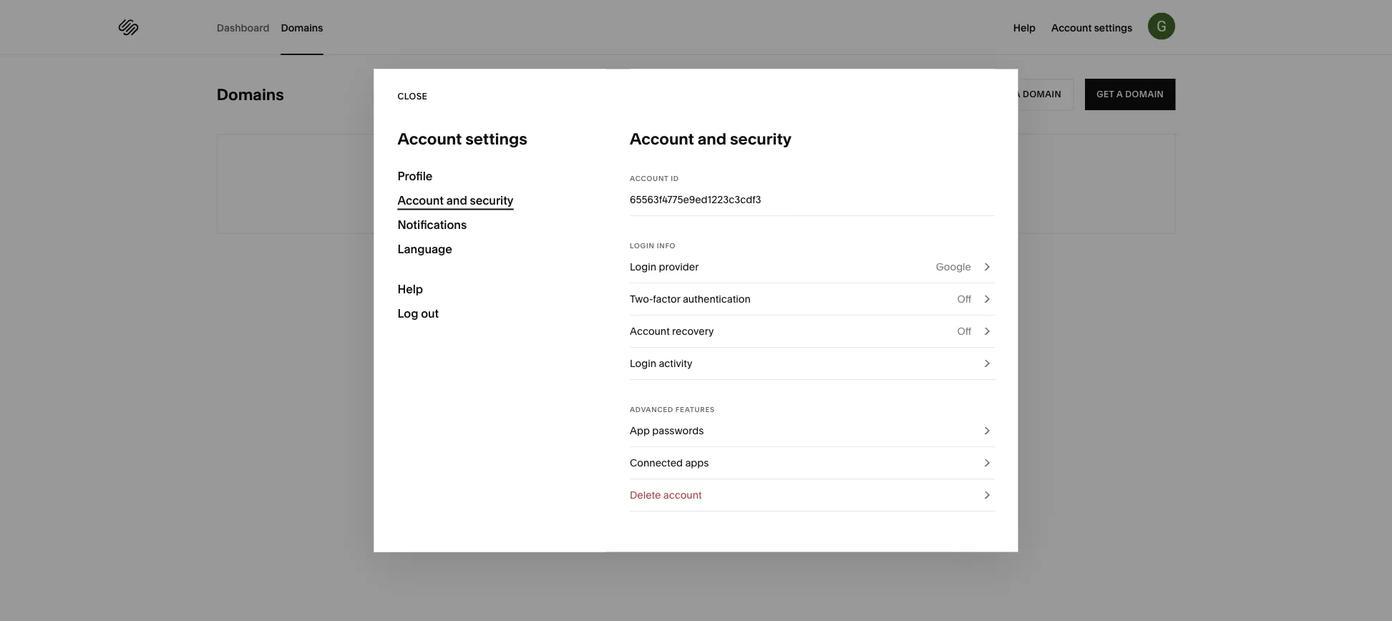 Task type: vqa. For each thing, say whether or not it's contained in the screenshot.
google
yes



Task type: describe. For each thing, give the bounding box(es) containing it.
passwords
[[652, 425, 704, 437]]

1 vertical spatial domains
[[217, 85, 284, 104]]

delete
[[630, 489, 661, 501]]

login activity link
[[630, 348, 995, 379]]

65563f4775e9ed1223c3cdf3
[[630, 193, 761, 206]]

close button
[[398, 69, 428, 124]]

transfer a domain
[[965, 89, 1062, 100]]

app passwords
[[630, 425, 704, 437]]

account id
[[630, 174, 679, 182]]

login for login provider
[[630, 261, 656, 273]]

factor
[[653, 293, 680, 305]]

account settings link
[[1052, 20, 1133, 34]]

notifications link
[[398, 213, 583, 237]]

transfer
[[965, 89, 1012, 100]]

advanced
[[630, 405, 673, 414]]

0 horizontal spatial settings
[[466, 129, 528, 148]]

domains
[[676, 174, 742, 194]]

info
[[657, 241, 676, 250]]

login activity
[[630, 357, 692, 369]]

help link for account settings
[[1014, 20, 1036, 34]]

app
[[630, 425, 650, 437]]

advanced features
[[630, 405, 715, 414]]

dashboard button
[[217, 0, 270, 55]]

a for transfer
[[1015, 89, 1021, 100]]

log out
[[398, 307, 439, 321]]

recovery
[[672, 325, 714, 337]]

connected apps
[[630, 457, 709, 469]]

authentication
[[683, 293, 751, 305]]

0 vertical spatial account and security
[[630, 129, 792, 148]]

account and security inside account and security link
[[398, 194, 514, 208]]

delete account link
[[630, 479, 995, 511]]

and inside account and security link
[[447, 194, 467, 208]]

account
[[663, 489, 702, 501]]

0 horizontal spatial account settings
[[398, 129, 528, 148]]

no domains
[[651, 174, 742, 194]]

help link for log out
[[398, 277, 583, 302]]

get a domain
[[1097, 89, 1164, 100]]

get a domain link
[[1086, 79, 1176, 110]]

activity
[[659, 357, 692, 369]]

off for two-factor authentication
[[957, 293, 971, 305]]

domains inside tab list
[[281, 21, 323, 34]]

login for login activity
[[630, 357, 656, 369]]

out
[[421, 307, 439, 321]]



Task type: locate. For each thing, give the bounding box(es) containing it.
login
[[630, 241, 655, 250], [630, 261, 656, 273], [630, 357, 656, 369]]

1 horizontal spatial account and security
[[630, 129, 792, 148]]

language
[[398, 242, 452, 256]]

1 domain from the left
[[1023, 89, 1062, 100]]

0 horizontal spatial help link
[[398, 277, 583, 302]]

1 vertical spatial login
[[630, 261, 656, 273]]

off
[[957, 293, 971, 305], [957, 325, 971, 337]]

1 horizontal spatial help link
[[1014, 20, 1036, 34]]

0 horizontal spatial domain
[[1023, 89, 1062, 100]]

2 login from the top
[[630, 261, 656, 273]]

login left activity
[[630, 357, 656, 369]]

account settings up profile link at the left of the page
[[398, 129, 528, 148]]

domains right the dashboard
[[281, 21, 323, 34]]

domain right transfer
[[1023, 89, 1062, 100]]

tab list
[[217, 0, 335, 55]]

domains button
[[281, 0, 323, 55]]

help
[[1014, 22, 1036, 34], [398, 282, 423, 296]]

account
[[1052, 22, 1092, 34], [398, 129, 462, 148], [630, 129, 694, 148], [630, 174, 669, 182], [398, 194, 444, 208], [630, 325, 670, 337]]

1 vertical spatial settings
[[466, 129, 528, 148]]

account settings
[[1052, 22, 1133, 34], [398, 129, 528, 148]]

1 vertical spatial off
[[957, 325, 971, 337]]

help for log
[[398, 282, 423, 296]]

domain right get on the right of page
[[1126, 89, 1164, 100]]

2 vertical spatial login
[[630, 357, 656, 369]]

0 horizontal spatial a
[[1015, 89, 1021, 100]]

domains down the dashboard
[[217, 85, 284, 104]]

off for account recovery
[[957, 325, 971, 337]]

0 vertical spatial help
[[1014, 22, 1036, 34]]

1 horizontal spatial settings
[[1095, 22, 1133, 34]]

profile
[[398, 169, 433, 183]]

a inside the transfer a domain link
[[1015, 89, 1021, 100]]

apps
[[685, 457, 709, 469]]

1 a from the left
[[1015, 89, 1021, 100]]

account and security up domains
[[630, 129, 792, 148]]

help for account
[[1014, 22, 1036, 34]]

2 domain from the left
[[1126, 89, 1164, 100]]

security inside account and security link
[[470, 194, 514, 208]]

0 horizontal spatial account and security
[[398, 194, 514, 208]]

1 login from the top
[[630, 241, 655, 250]]

a for get
[[1117, 89, 1123, 100]]

domain for transfer a domain
[[1023, 89, 1062, 100]]

0 vertical spatial domains
[[281, 21, 323, 34]]

0 vertical spatial settings
[[1095, 22, 1133, 34]]

and
[[698, 129, 727, 148], [447, 194, 467, 208]]

and up domains
[[698, 129, 727, 148]]

provider
[[659, 261, 699, 273]]

dashboard
[[217, 21, 270, 34]]

account settings up get on the right of page
[[1052, 22, 1133, 34]]

0 vertical spatial help link
[[1014, 20, 1036, 34]]

a inside get a domain link
[[1117, 89, 1123, 100]]

help left account settings link
[[1014, 22, 1036, 34]]

get
[[1097, 89, 1115, 100]]

domains
[[281, 21, 323, 34], [217, 85, 284, 104]]

0 horizontal spatial help
[[398, 282, 423, 296]]

0 vertical spatial login
[[630, 241, 655, 250]]

3 login from the top
[[630, 357, 656, 369]]

account and security
[[630, 129, 792, 148], [398, 194, 514, 208]]

help link
[[1014, 20, 1036, 34], [398, 277, 583, 302]]

account and security up the notifications
[[398, 194, 514, 208]]

and up the notifications
[[447, 194, 467, 208]]

1 vertical spatial help
[[398, 282, 423, 296]]

delete account
[[630, 489, 702, 501]]

1 horizontal spatial a
[[1117, 89, 1123, 100]]

language link
[[398, 237, 583, 262]]

0 horizontal spatial and
[[447, 194, 467, 208]]

1 horizontal spatial domain
[[1126, 89, 1164, 100]]

id
[[671, 174, 679, 182]]

login provider
[[630, 261, 699, 273]]

1 vertical spatial account and security
[[398, 194, 514, 208]]

0 vertical spatial and
[[698, 129, 727, 148]]

login for login info
[[630, 241, 655, 250]]

1 vertical spatial account settings
[[398, 129, 528, 148]]

notifications
[[398, 218, 467, 232]]

1 horizontal spatial account settings
[[1052, 22, 1133, 34]]

no
[[651, 174, 672, 194]]

a right get on the right of page
[[1117, 89, 1123, 100]]

0 horizontal spatial security
[[470, 194, 514, 208]]

0 vertical spatial account settings
[[1052, 22, 1133, 34]]

tab list containing dashboard
[[217, 0, 335, 55]]

features
[[675, 405, 715, 414]]

help link left account settings link
[[1014, 20, 1036, 34]]

a right transfer
[[1015, 89, 1021, 100]]

security down profile link at the left of the page
[[470, 194, 514, 208]]

help link down the language link
[[398, 277, 583, 302]]

login down login info
[[630, 261, 656, 273]]

log
[[398, 307, 418, 321]]

1 horizontal spatial help
[[1014, 22, 1036, 34]]

2 off from the top
[[957, 325, 971, 337]]

login left info
[[630, 241, 655, 250]]

close
[[398, 91, 428, 102]]

domain for get a domain
[[1126, 89, 1164, 100]]

1 vertical spatial and
[[447, 194, 467, 208]]

1 horizontal spatial and
[[698, 129, 727, 148]]

app passwords link
[[630, 415, 995, 446]]

settings up get on the right of page
[[1095, 22, 1133, 34]]

0 vertical spatial security
[[730, 129, 792, 148]]

domain
[[1023, 89, 1062, 100], [1126, 89, 1164, 100]]

security
[[730, 129, 792, 148], [470, 194, 514, 208]]

0 vertical spatial off
[[957, 293, 971, 305]]

1 off from the top
[[957, 293, 971, 305]]

a
[[1015, 89, 1021, 100], [1117, 89, 1123, 100]]

two-factor authentication
[[630, 293, 751, 305]]

security up domains
[[730, 129, 792, 148]]

1 vertical spatial security
[[470, 194, 514, 208]]

profile link
[[398, 164, 583, 189]]

connected
[[630, 457, 683, 469]]

help up log
[[398, 282, 423, 296]]

settings up profile link at the left of the page
[[466, 129, 528, 148]]

login info
[[630, 241, 676, 250]]

google
[[936, 261, 971, 273]]

2 a from the left
[[1117, 89, 1123, 100]]

connected apps link
[[630, 447, 995, 479]]

account and security link
[[398, 189, 583, 213]]

settings
[[1095, 22, 1133, 34], [466, 129, 528, 148]]

two-
[[630, 293, 653, 305]]

1 horizontal spatial security
[[730, 129, 792, 148]]

log out link
[[398, 302, 583, 326]]

account recovery
[[630, 325, 714, 337]]

transfer a domain link
[[953, 79, 1074, 110]]

1 vertical spatial help link
[[398, 277, 583, 302]]



